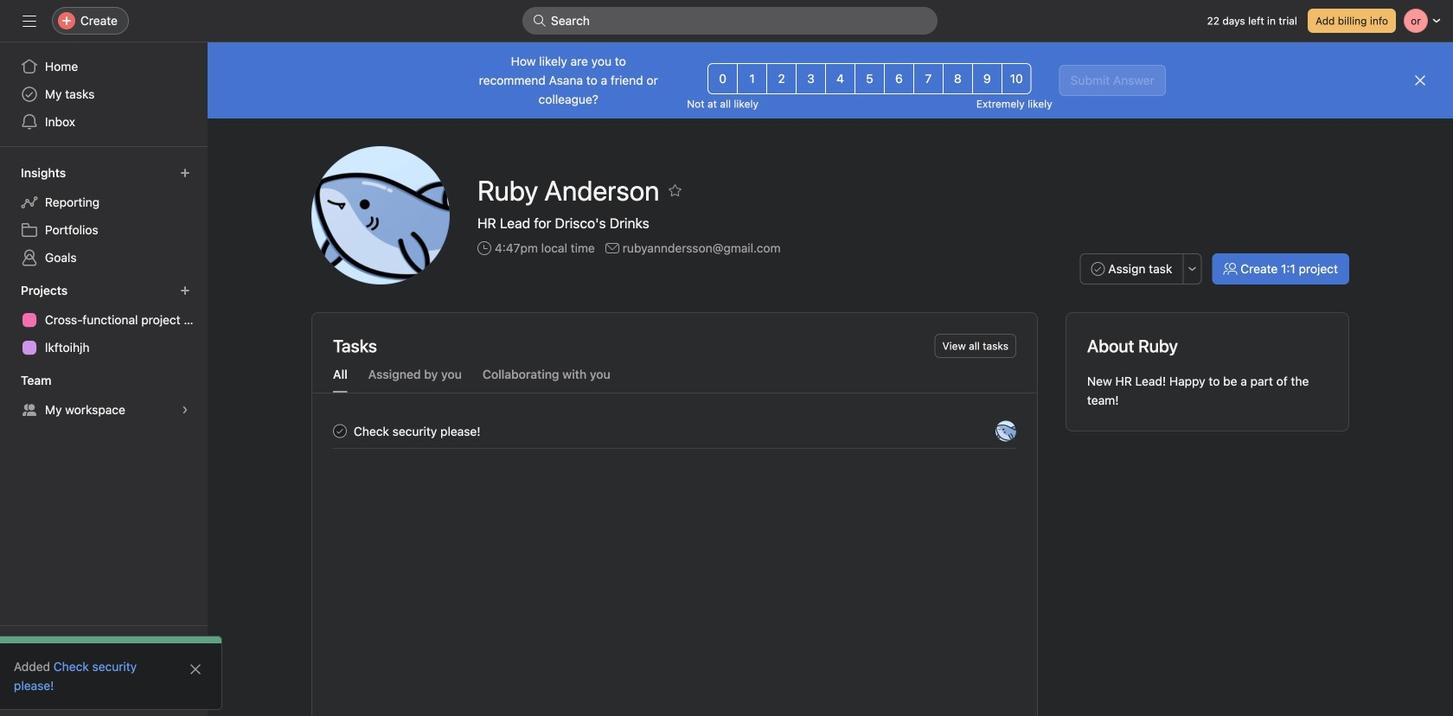 Task type: locate. For each thing, give the bounding box(es) containing it.
list item
[[312, 415, 1038, 448]]

option group
[[708, 63, 1032, 94]]

new project or portfolio image
[[180, 286, 190, 296]]

None radio
[[708, 63, 738, 94], [738, 63, 768, 94], [767, 63, 797, 94], [826, 63, 856, 94], [855, 63, 885, 94], [914, 63, 944, 94], [943, 63, 973, 94], [973, 63, 1003, 94], [708, 63, 738, 94], [738, 63, 768, 94], [767, 63, 797, 94], [826, 63, 856, 94], [855, 63, 885, 94], [914, 63, 944, 94], [943, 63, 973, 94], [973, 63, 1003, 94]]

more options image
[[1188, 264, 1198, 274]]

Mark complete checkbox
[[330, 421, 351, 442]]

dismiss image
[[1414, 74, 1428, 87]]

prominent image
[[533, 14, 547, 28]]

None radio
[[796, 63, 827, 94], [884, 63, 915, 94], [1002, 63, 1032, 94], [796, 63, 827, 94], [884, 63, 915, 94], [1002, 63, 1032, 94]]

see details, my workspace image
[[180, 405, 190, 415]]

list box
[[523, 7, 938, 35]]



Task type: vqa. For each thing, say whether or not it's contained in the screenshot.
MARK COMPLETE CHECKBOX
yes



Task type: describe. For each thing, give the bounding box(es) containing it.
insights element
[[0, 158, 208, 275]]

teams element
[[0, 365, 208, 428]]

tasks tabs tab list
[[312, 365, 1038, 394]]

global element
[[0, 42, 208, 146]]

mark complete image
[[330, 421, 351, 442]]

new insights image
[[180, 168, 190, 178]]

hide sidebar image
[[23, 14, 36, 28]]

add to starred image
[[669, 183, 682, 197]]

projects element
[[0, 275, 208, 365]]

close image
[[189, 663, 203, 677]]

toggle assignee popover image
[[996, 421, 1017, 442]]



